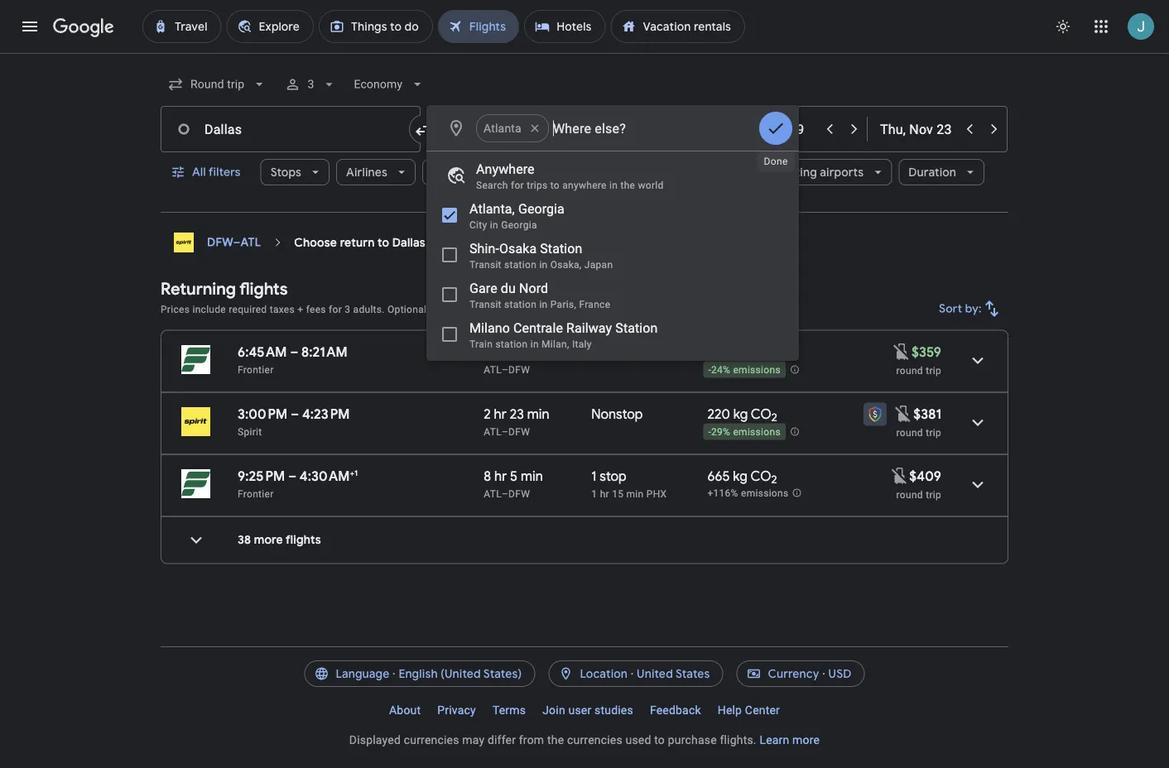 Task type: vqa. For each thing, say whether or not it's contained in the screenshot.


Task type: locate. For each thing, give the bounding box(es) containing it.
displayed currencies may differ from the currencies used to purchase flights. learn more
[[349, 733, 820, 747]]

1 horizontal spatial to
[[551, 180, 560, 191]]

0 vertical spatial kg
[[732, 344, 747, 361]]

the right from
[[547, 733, 564, 747]]

osaka,
[[551, 259, 582, 271]]

min
[[528, 344, 550, 361], [527, 406, 550, 423], [521, 468, 543, 485], [627, 488, 644, 500]]

1 vertical spatial round
[[897, 427, 923, 439]]

help center link
[[710, 697, 789, 724]]

2 vertical spatial station
[[496, 339, 528, 350]]

1 vertical spatial +
[[350, 468, 355, 478]]

2 vertical spatial round trip
[[897, 489, 942, 501]]

flights up "required"
[[240, 278, 288, 299]]

min for 2 hr 23 min
[[527, 406, 550, 423]]

flight details. leaves hartsfield-jackson atlanta international airport at 9:25 pm on thursday, november 23 and arrives at dallas/fort worth international airport at 4:30 am on friday, november 24. image
[[958, 465, 998, 505]]

city
[[470, 219, 487, 231]]

1 horizontal spatial may
[[532, 304, 551, 315]]

transit inside shin-osaka station transit station in osaka, japan
[[470, 259, 502, 271]]

1 trip from the top
[[926, 365, 942, 376]]

1 frontier from the top
[[238, 364, 274, 376]]

2 inside 233 kg co 2
[[770, 349, 776, 363]]

round for $359
[[897, 365, 923, 376]]

- for 220
[[709, 427, 712, 438]]

kg up -24% emissions
[[732, 344, 747, 361]]

2 for 2 hr 36 min
[[770, 349, 776, 363]]

airlines
[[346, 165, 388, 180]]

(united
[[441, 667, 481, 682]]

0 vertical spatial transit
[[470, 259, 502, 271]]

station inside the milano centrale railway station train station in milan, italy
[[616, 320, 658, 336]]

hr for 36
[[494, 344, 507, 361]]

2 vertical spatial kg
[[733, 468, 748, 485]]

1 round from the top
[[897, 365, 923, 376]]

about link
[[381, 697, 429, 724]]

hr inside "8 hr 5 min atl – dfw"
[[495, 468, 507, 485]]

phx
[[647, 488, 667, 500]]

gare du nord transit station in paris, france
[[470, 280, 611, 311]]

hr left 23
[[494, 406, 507, 423]]

665
[[708, 468, 730, 485]]

0 vertical spatial nonstop flight. element
[[592, 344, 643, 363]]

0 horizontal spatial fees
[[306, 304, 326, 315]]

0 vertical spatial station
[[540, 241, 583, 256]]

trips
[[527, 180, 548, 191]]

1 vertical spatial 3
[[345, 304, 351, 315]]

station inside shin-osaka station transit station in osaka, japan
[[540, 241, 583, 256]]

0 vertical spatial co
[[750, 344, 770, 361]]

None field
[[161, 70, 274, 99], [347, 70, 432, 99], [161, 70, 274, 99], [347, 70, 432, 99]]

co up -29% emissions
[[751, 406, 772, 423]]

+116% emissions
[[708, 488, 789, 500]]

0 horizontal spatial more
[[254, 533, 283, 548]]

2 vertical spatial trip
[[926, 489, 942, 501]]

1 horizontal spatial more
[[793, 733, 820, 747]]

for left adults.
[[329, 304, 342, 315]]

1 vertical spatial the
[[547, 733, 564, 747]]

atl
[[241, 235, 261, 250], [484, 364, 502, 376], [484, 426, 502, 438], [484, 488, 502, 500]]

min for 8 hr 5 min
[[521, 468, 543, 485]]

Departure time: 6:45 AM. text field
[[238, 344, 287, 361]]

dfw down the 5
[[509, 488, 530, 500]]

min inside 2 hr 36 min atl – dfw
[[528, 344, 550, 361]]

charges
[[429, 304, 466, 315]]

-
[[709, 365, 712, 376], [709, 427, 712, 438]]

may
[[532, 304, 551, 315], [462, 733, 485, 747]]

bags button
[[422, 152, 487, 192]]

join
[[543, 704, 566, 717]]

2 vertical spatial to
[[655, 733, 665, 747]]

this price for this flight doesn't include overhead bin access. if you need a carry-on bag, use the bags filter to update prices. image for $359
[[892, 342, 912, 362]]

list box
[[427, 152, 799, 361]]

2
[[484, 344, 491, 361], [770, 349, 776, 363], [484, 406, 491, 423], [772, 411, 778, 425], [772, 473, 777, 487]]

apply.
[[554, 304, 581, 315]]

station down osaka
[[505, 259, 537, 271]]

1 vertical spatial nonstop
[[592, 406, 643, 423]]

nonstop down railway
[[592, 344, 643, 361]]

round
[[897, 365, 923, 376], [897, 427, 923, 439], [897, 489, 923, 501]]

hr for 23
[[494, 406, 507, 423]]

transit down shin-
[[470, 259, 502, 271]]

None search field
[[161, 65, 1009, 361]]

to inside anywhere search for trips to anywhere in the world
[[551, 180, 560, 191]]

emissions for 233
[[733, 365, 781, 376]]

1 vertical spatial station
[[505, 299, 537, 311]]

kg for 220
[[734, 406, 748, 423]]

in down centrale on the left top of page
[[531, 339, 539, 350]]

2 nonstop flight. element from the top
[[592, 406, 643, 425]]

trip for $409
[[926, 489, 942, 501]]

2 vertical spatial co
[[751, 468, 772, 485]]

in right times
[[610, 180, 618, 191]]

usd
[[829, 667, 852, 682]]

for inside anywhere search for trips to anywhere in the world
[[511, 180, 524, 191]]

kg up -29% emissions
[[734, 406, 748, 423]]

– down total duration 2 hr 36 min. element
[[502, 364, 509, 376]]

1 horizontal spatial for
[[511, 180, 524, 191]]

terms
[[493, 704, 526, 717]]

transit down gare
[[470, 299, 502, 311]]

dfw inside "8 hr 5 min atl – dfw"
[[509, 488, 530, 500]]

station down the milano
[[496, 339, 528, 350]]

currencies
[[404, 733, 459, 747], [567, 733, 623, 747]]

atl down 8
[[484, 488, 502, 500]]

2 up -29% emissions
[[772, 411, 778, 425]]

– inside the 2 hr 23 min atl – dfw
[[502, 426, 509, 438]]

1 vertical spatial to
[[378, 235, 389, 250]]

0 horizontal spatial station
[[540, 241, 583, 256]]

in right city
[[490, 219, 499, 231]]

1 horizontal spatial station
[[616, 320, 658, 336]]

train
[[470, 339, 493, 350]]

1 vertical spatial trip
[[926, 427, 942, 439]]

round down 359 us dollars text field
[[897, 365, 923, 376]]

emissions down 665 kg co 2
[[741, 488, 789, 500]]

atl up 8
[[484, 426, 502, 438]]

trip
[[926, 365, 942, 376], [926, 427, 942, 439], [926, 489, 942, 501]]

may left differ
[[462, 733, 485, 747]]

220 kg co 2
[[708, 406, 778, 425]]

atl inside "8 hr 5 min atl – dfw"
[[484, 488, 502, 500]]

japan
[[585, 259, 613, 271]]

language
[[336, 667, 390, 682]]

the left world
[[621, 180, 636, 191]]

atl inside 2 hr 36 min atl – dfw
[[484, 364, 502, 376]]

choose return to dallas
[[294, 235, 426, 250]]

1 fees from the left
[[306, 304, 326, 315]]

2 - from the top
[[709, 427, 712, 438]]

1 vertical spatial may
[[462, 733, 485, 747]]

bags
[[432, 165, 459, 180]]

dfw up returning flights
[[207, 235, 233, 250]]

1 vertical spatial for
[[329, 304, 342, 315]]

georgia up osaka
[[501, 219, 537, 231]]

1 vertical spatial co
[[751, 406, 772, 423]]

round down $409 text box
[[897, 489, 923, 501]]

dallas
[[392, 235, 426, 250]]

transit inside gare du nord transit station in paris, france
[[470, 299, 502, 311]]

0 vertical spatial for
[[511, 180, 524, 191]]

665 kg co 2
[[708, 468, 777, 487]]

united states
[[637, 667, 710, 682]]

dfw down 23
[[509, 426, 530, 438]]

where else? list box
[[470, 109, 756, 148]]

dfw inside 2 hr 36 min atl – dfw
[[509, 364, 530, 376]]

hr left the 15
[[600, 488, 610, 500]]

co inside 220 kg co 2
[[751, 406, 772, 423]]

- down 233
[[709, 365, 712, 376]]

1 right 4:30 am
[[355, 468, 358, 478]]

emissions down 233 kg co 2
[[733, 365, 781, 376]]

du
[[501, 280, 516, 296]]

georgia down trips
[[518, 201, 565, 217]]

the inside anywhere search for trips to anywhere in the world
[[621, 180, 636, 191]]

min right 36 on the left of the page
[[528, 344, 550, 361]]

trip down $381
[[926, 427, 942, 439]]

1 inside 9:25 pm – 4:30 am + 1
[[355, 468, 358, 478]]

kg inside 665 kg co 2
[[733, 468, 748, 485]]

0 vertical spatial station
[[505, 259, 537, 271]]

to
[[551, 180, 560, 191], [378, 235, 389, 250], [655, 733, 665, 747]]

done image
[[766, 118, 786, 138]]

trip down $409 text box
[[926, 489, 942, 501]]

station for osaka
[[505, 259, 537, 271]]

3 inside 3 popup button
[[308, 77, 314, 91]]

nonstop flight. element down railway
[[592, 344, 643, 363]]

currencies down the 'privacy' link
[[404, 733, 459, 747]]

round trip for $409
[[897, 489, 942, 501]]

from
[[519, 733, 544, 747]]

station for du
[[505, 299, 537, 311]]

round for $409
[[897, 489, 923, 501]]

station inside shin-osaka station transit station in osaka, japan
[[505, 259, 537, 271]]

frontier down 6:45 am text field
[[238, 364, 274, 376]]

currencies down join user studies link
[[567, 733, 623, 747]]

8:21 am
[[302, 344, 348, 361]]

in left osaka,
[[540, 259, 548, 271]]

2 inside 220 kg co 2
[[772, 411, 778, 425]]

frontier down 9:25 pm text field
[[238, 488, 274, 500]]

nonstop flight. element
[[592, 344, 643, 363], [592, 406, 643, 425]]

station
[[540, 241, 583, 256], [616, 320, 658, 336]]

2 vertical spatial round
[[897, 489, 923, 501]]

states
[[676, 667, 710, 682]]

1 horizontal spatial fees
[[509, 304, 529, 315]]

dfw
[[207, 235, 233, 250], [509, 364, 530, 376], [509, 426, 530, 438], [509, 488, 530, 500]]

– up returning flights
[[233, 235, 241, 250]]

emissions
[[733, 365, 781, 376], [733, 427, 781, 438], [741, 488, 789, 500]]

$409
[[910, 468, 942, 485]]

Arrival time: 4:23 PM. text field
[[302, 406, 350, 423]]

dfw inside the 2 hr 23 min atl – dfw
[[509, 426, 530, 438]]

dfw for 8:21 am
[[509, 364, 530, 376]]

currency
[[768, 667, 820, 682]]

1 vertical spatial station
[[616, 320, 658, 336]]

1 horizontal spatial 3
[[345, 304, 351, 315]]

0 horizontal spatial for
[[329, 304, 342, 315]]

none text field inside search field
[[161, 106, 421, 152]]

1 horizontal spatial +
[[350, 468, 355, 478]]

1 vertical spatial -
[[709, 427, 712, 438]]

nonstop flight. element for 2 hr 23 min
[[592, 406, 643, 425]]

0 vertical spatial this price for this flight doesn't include overhead bin access. if you need a carry-on bag, use the bags filter to update prices. image
[[892, 342, 912, 362]]

all filters
[[192, 165, 241, 180]]

1 vertical spatial this price for this flight doesn't include overhead bin access. if you need a carry-on bag, use the bags filter to update prices. image
[[890, 466, 910, 486]]

atl inside the 2 hr 23 min atl – dfw
[[484, 426, 502, 438]]

1 left 'stop'
[[592, 468, 597, 485]]

1 vertical spatial emissions
[[733, 427, 781, 438]]

8
[[484, 468, 491, 485]]

for left trips
[[511, 180, 524, 191]]

0 vertical spatial round
[[897, 365, 923, 376]]

2 left 23
[[484, 406, 491, 423]]

2 inside the 2 hr 23 min atl – dfw
[[484, 406, 491, 423]]

more inside returning flights main content
[[254, 533, 283, 548]]

price button
[[494, 159, 560, 186]]

emissions for 220
[[733, 427, 781, 438]]

0 horizontal spatial currencies
[[404, 733, 459, 747]]

3 trip from the top
[[926, 489, 942, 501]]

milano centrale railway station train station in milan, italy
[[470, 320, 658, 350]]

taxes
[[270, 304, 295, 315]]

2 nonstop from the top
[[592, 406, 643, 423]]

hr right 8
[[495, 468, 507, 485]]

None text field
[[161, 106, 421, 152]]

sort by:
[[939, 302, 982, 316]]

may up centrale on the left top of page
[[532, 304, 551, 315]]

anywhere option
[[427, 156, 799, 195]]

2 up "+116% emissions"
[[772, 473, 777, 487]]

2 hr 23 min atl – dfw
[[484, 406, 550, 438]]

0 vertical spatial to
[[551, 180, 560, 191]]

2 transit from the top
[[470, 299, 502, 311]]

min right 23
[[527, 406, 550, 423]]

3 round trip from the top
[[897, 489, 942, 501]]

emissions down 220 kg co 2
[[733, 427, 781, 438]]

+116%
[[708, 488, 739, 500]]

co up -24% emissions
[[750, 344, 770, 361]]

min inside the 2 hr 23 min atl – dfw
[[527, 406, 550, 423]]

Arrival time: 4:30 AM on  Friday, November 24. text field
[[300, 468, 358, 485]]

fees right bag
[[509, 304, 529, 315]]

1 vertical spatial frontier
[[238, 488, 274, 500]]

0 vertical spatial nonstop
[[592, 344, 643, 361]]

hr inside 2 hr 36 min atl – dfw
[[494, 344, 507, 361]]

– down total duration 8 hr 5 min. element
[[502, 488, 509, 500]]

milano
[[470, 320, 510, 336]]

1 nonstop flight. element from the top
[[592, 344, 643, 363]]

0 vertical spatial round trip
[[897, 365, 942, 376]]

0 vertical spatial -
[[709, 365, 712, 376]]

0 vertical spatial trip
[[926, 365, 942, 376]]

38
[[238, 533, 251, 548]]

– left '4:23 pm' text field
[[291, 406, 299, 423]]

1 vertical spatial flights
[[286, 533, 321, 548]]

station up osaka,
[[540, 241, 583, 256]]

flights.
[[720, 733, 757, 747]]

1 horizontal spatial the
[[621, 180, 636, 191]]

fees right taxes
[[306, 304, 326, 315]]

enter your destination dialog
[[427, 105, 799, 361]]

atl down train on the top left of the page
[[484, 364, 502, 376]]

transit
[[470, 259, 502, 271], [470, 299, 502, 311]]

where
[[553, 121, 592, 136]]

co for 220
[[751, 406, 772, 423]]

2 fees from the left
[[509, 304, 529, 315]]

times
[[577, 165, 609, 180]]

– inside "8 hr 5 min atl – dfw"
[[502, 488, 509, 500]]

1 vertical spatial nonstop flight. element
[[592, 406, 643, 425]]

atl for 8:21 am
[[484, 364, 502, 376]]

1 horizontal spatial currencies
[[567, 733, 623, 747]]

min for 2 hr 36 min
[[528, 344, 550, 361]]

station inside gare du nord transit station in paris, france
[[505, 299, 537, 311]]

this price for this flight doesn't include overhead bin access. if you need a carry-on bag, use the bags filter to update prices. image down this price for this flight doesn't include overhead bin access. if you need a carry-on bag, use the bags filter to update prices. icon
[[890, 466, 910, 486]]

this price for this flight doesn't include overhead bin access. if you need a carry-on bag, use the bags filter to update prices. image
[[892, 342, 912, 362], [890, 466, 910, 486]]

1 - from the top
[[709, 365, 712, 376]]

1 vertical spatial georgia
[[501, 219, 537, 231]]

fees
[[306, 304, 326, 315], [509, 304, 529, 315]]

min right the 5
[[521, 468, 543, 485]]

hr for 5
[[495, 468, 507, 485]]

connecting
[[753, 165, 817, 180]]

2 down the milano
[[484, 344, 491, 361]]

leaves hartsfield-jackson atlanta international airport at 9:25 pm on thursday, november 23 and arrives at dallas/fort worth international airport at 4:30 am on friday, november 24. element
[[238, 468, 358, 485]]

1 nonstop from the top
[[592, 344, 643, 361]]

3 round from the top
[[897, 489, 923, 501]]

- down '220'
[[709, 427, 712, 438]]

4:30 am
[[300, 468, 350, 485]]

italy
[[572, 339, 592, 350]]

where else?
[[553, 121, 626, 136]]

0 vertical spatial +
[[298, 304, 303, 315]]

– right 9:25 pm text field
[[288, 468, 297, 485]]

atlanta option
[[476, 109, 549, 148]]

0 vertical spatial more
[[254, 533, 283, 548]]

airports
[[820, 165, 864, 180]]

2 for 2 hr 23 min
[[772, 411, 778, 425]]

to left dallas
[[378, 235, 389, 250]]

kg up "+116% emissions"
[[733, 468, 748, 485]]

381 US dollars text field
[[914, 406, 942, 423]]

round trip for $359
[[897, 365, 942, 376]]

trip down $359
[[926, 365, 942, 376]]

spirit
[[238, 426, 262, 438]]

kg inside 233 kg co 2
[[732, 344, 747, 361]]

flight details. leaves hartsfield-jackson atlanta international airport at 3:00 pm on thursday, november 23 and arrives at dallas/fort worth international airport at 4:23 pm on thursday, november 23. image
[[958, 403, 998, 443]]

round down this price for this flight doesn't include overhead bin access. if you need a carry-on bag, use the bags filter to update prices. icon
[[897, 427, 923, 439]]

2 round trip from the top
[[897, 427, 942, 439]]

airlines button
[[336, 152, 416, 192]]

0 horizontal spatial +
[[298, 304, 303, 315]]

this price for this flight doesn't include overhead bin access. if you need a carry-on bag, use the bags filter to update prices. image up this price for this flight doesn't include overhead bin access. if you need a carry-on bag, use the bags filter to update prices. icon
[[892, 342, 912, 362]]

in inside 'atlanta, georgia city in georgia'
[[490, 219, 499, 231]]

hr inside the 2 hr 23 min atl – dfw
[[494, 406, 507, 423]]

station down du
[[505, 299, 537, 311]]

$359
[[912, 344, 942, 361]]

co inside 233 kg co 2
[[750, 344, 770, 361]]

gare
[[470, 280, 498, 296]]

6:45 am
[[238, 344, 287, 361]]

co for 665
[[751, 468, 772, 485]]

in down nord
[[540, 299, 548, 311]]

station down passenger assistance button
[[616, 320, 658, 336]]

– left the 8:21 am text box
[[290, 344, 298, 361]]

1 round trip from the top
[[897, 365, 942, 376]]

0 vertical spatial the
[[621, 180, 636, 191]]

0 horizontal spatial to
[[378, 235, 389, 250]]

dfw down 36 on the left of the page
[[509, 364, 530, 376]]

0 vertical spatial may
[[532, 304, 551, 315]]

include
[[193, 304, 226, 315]]

frontier
[[238, 364, 274, 376], [238, 488, 274, 500]]

in inside anywhere search for trips to anywhere in the world
[[610, 180, 618, 191]]

2 horizontal spatial to
[[655, 733, 665, 747]]

0 vertical spatial emissions
[[733, 365, 781, 376]]

1 stop flight. element
[[592, 468, 627, 487]]

min right the 15
[[627, 488, 644, 500]]

nonstop flight. element up 'stop'
[[592, 406, 643, 425]]

co up "+116% emissions"
[[751, 468, 772, 485]]

transit for gare
[[470, 299, 502, 311]]

1 transit from the top
[[470, 259, 502, 271]]

kg for 233
[[732, 344, 747, 361]]

connecting airports
[[753, 165, 864, 180]]

0 vertical spatial 3
[[308, 77, 314, 91]]

min inside "8 hr 5 min atl – dfw"
[[521, 468, 543, 485]]

1 vertical spatial round trip
[[897, 427, 942, 439]]

flights right 38
[[286, 533, 321, 548]]

round trip down $381
[[897, 427, 942, 439]]

0 horizontal spatial 3
[[308, 77, 314, 91]]

nonstop up 'stop'
[[592, 406, 643, 423]]

adults.
[[353, 304, 385, 315]]

kg inside 220 kg co 2
[[734, 406, 748, 423]]

409 US dollars text field
[[910, 468, 942, 485]]

2 inside 665 kg co 2
[[772, 473, 777, 487]]

nonstop for 2 hr 36 min
[[592, 344, 643, 361]]

– down total duration 2 hr 23 min. element
[[502, 426, 509, 438]]

in inside the milano centrale railway station train station in milan, italy
[[531, 339, 539, 350]]

round trip down $409
[[897, 489, 942, 501]]

prices
[[161, 304, 190, 315]]

round trip down $359
[[897, 365, 942, 376]]

to right the used
[[655, 733, 665, 747]]

atl for 4:30 am
[[484, 488, 502, 500]]

more right learn
[[793, 733, 820, 747]]

1 vertical spatial transit
[[470, 299, 502, 311]]

english
[[399, 667, 438, 682]]

hr left 36 on the left of the page
[[494, 344, 507, 361]]

co inside 665 kg co 2
[[751, 468, 772, 485]]

to right trips
[[551, 180, 560, 191]]

more right 38
[[254, 533, 283, 548]]

0 vertical spatial frontier
[[238, 364, 274, 376]]

0 horizontal spatial may
[[462, 733, 485, 747]]

1 vertical spatial kg
[[734, 406, 748, 423]]

2 for 8 hr 5 min
[[772, 473, 777, 487]]

– inside 6:45 am – 8:21 am frontier
[[290, 344, 298, 361]]

1
[[355, 468, 358, 478], [592, 468, 597, 485], [592, 488, 598, 500]]

2 up -24% emissions
[[770, 349, 776, 363]]



Task type: describe. For each thing, give the bounding box(es) containing it.
osaka
[[499, 241, 537, 256]]

atlanta
[[484, 121, 522, 135]]

233 kg co 2
[[708, 344, 776, 363]]

3:00 pm – 4:23 pm spirit
[[238, 406, 350, 438]]

1 vertical spatial more
[[793, 733, 820, 747]]

leaves hartsfield-jackson atlanta international airport at 6:45 am on thursday, november 23 and arrives at dallas/fort worth international airport at 8:21 am on thursday, november 23. element
[[238, 344, 348, 361]]

total duration 2 hr 23 min. element
[[484, 406, 592, 425]]

feedback
[[650, 704, 701, 717]]

feedback link
[[642, 697, 710, 724]]

$381
[[914, 406, 942, 423]]

bag
[[489, 304, 506, 315]]

Departure text field
[[741, 107, 817, 152]]

swap origin and destination. image
[[414, 119, 434, 139]]

may inside returning flights main content
[[532, 304, 551, 315]]

total duration 8 hr 5 min. element
[[484, 468, 592, 487]]

38 more flights image
[[176, 521, 216, 560]]

learn
[[760, 733, 790, 747]]

5
[[510, 468, 518, 485]]

in inside shin-osaka station transit station in osaka, japan
[[540, 259, 548, 271]]

done
[[764, 156, 788, 167]]

returning
[[161, 278, 236, 299]]

anywhere
[[476, 161, 535, 177]]

france
[[579, 299, 611, 311]]

-24% emissions
[[709, 365, 781, 376]]

Departure time: 9:25 PM. text field
[[238, 468, 285, 485]]

passenger assistance button
[[584, 304, 686, 315]]

0 vertical spatial flights
[[240, 278, 288, 299]]

choose
[[294, 235, 337, 250]]

233
[[708, 344, 729, 361]]

3:00 pm
[[238, 406, 288, 423]]

atlanta, georgia city in georgia
[[470, 201, 565, 231]]

-29% emissions
[[709, 427, 781, 438]]

29%
[[712, 427, 731, 438]]

studies
[[595, 704, 634, 717]]

else?
[[595, 121, 626, 136]]

24%
[[712, 365, 731, 376]]

kg for 665
[[733, 468, 748, 485]]

9:25 pm
[[238, 468, 285, 485]]

none search field containing where else?
[[161, 65, 1009, 361]]

english (united states)
[[399, 667, 522, 682]]

sort
[[939, 302, 963, 316]]

dfw for 4:23 pm
[[509, 426, 530, 438]]

atl for 4:23 pm
[[484, 426, 502, 438]]

nonstop flight. element for 2 hr 36 min
[[592, 344, 643, 363]]

359 US dollars text field
[[912, 344, 942, 361]]

help
[[718, 704, 742, 717]]

frontier inside 6:45 am – 8:21 am frontier
[[238, 364, 274, 376]]

by:
[[966, 302, 982, 316]]

user
[[569, 704, 592, 717]]

3 inside returning flights main content
[[345, 304, 351, 315]]

0 vertical spatial georgia
[[518, 201, 565, 217]]

for inside returning flights main content
[[329, 304, 342, 315]]

transit for shin-
[[470, 259, 502, 271]]

2 trip from the top
[[926, 427, 942, 439]]

220
[[708, 406, 730, 423]]

1 currencies from the left
[[404, 733, 459, 747]]

emissions
[[654, 165, 708, 180]]

bag fees button
[[489, 304, 529, 315]]

main menu image
[[20, 17, 40, 36]]

learn more link
[[760, 733, 820, 747]]

duration button
[[899, 152, 985, 192]]

atl up returning flights
[[241, 235, 261, 250]]

min inside 1 stop 1 hr 15 min phx
[[627, 488, 644, 500]]

3 button
[[278, 65, 344, 104]]

0 horizontal spatial the
[[547, 733, 564, 747]]

prices include required taxes + fees for 3 adults. optional charges and bag fees may apply. passenger assistance
[[161, 304, 686, 315]]

returning flights
[[161, 278, 288, 299]]

about
[[389, 704, 421, 717]]

in inside gare du nord transit station in paris, france
[[540, 299, 548, 311]]

– inside 2 hr 36 min atl – dfw
[[502, 364, 509, 376]]

terms link
[[484, 697, 534, 724]]

stops
[[271, 165, 302, 180]]

change appearance image
[[1044, 7, 1083, 46]]

assistance
[[636, 304, 686, 315]]

nonstop for 2 hr 23 min
[[592, 406, 643, 423]]

2 hr 36 min atl – dfw
[[484, 344, 550, 376]]

leaves hartsfield-jackson atlanta international airport at 3:00 pm on thursday, november 23 and arrives at dallas/fort worth international airport at 4:23 pm on thursday, november 23. element
[[238, 406, 350, 423]]

– inside 3:00 pm – 4:23 pm spirit
[[291, 406, 299, 423]]

this price for this flight doesn't include overhead bin access. if you need a carry-on bag, use the bags filter to update prices. image
[[894, 404, 914, 424]]

Departure time: 3:00 PM. text field
[[238, 406, 288, 423]]

8 hr 5 min atl – dfw
[[484, 468, 543, 500]]

+ inside 9:25 pm – 4:30 am + 1
[[350, 468, 355, 478]]

location
[[580, 667, 628, 682]]

help center
[[718, 704, 780, 717]]

Where else? text field
[[552, 109, 756, 148]]

Arrival time: 8:21 AM. text field
[[302, 344, 348, 361]]

milan,
[[542, 339, 570, 350]]

sort by: button
[[933, 289, 1009, 329]]

anywhere
[[563, 180, 607, 191]]

stop
[[600, 468, 627, 485]]

dfw – atl
[[207, 235, 261, 250]]

- for 233
[[709, 365, 712, 376]]

hr inside 1 stop 1 hr 15 min phx
[[600, 488, 610, 500]]

2 currencies from the left
[[567, 733, 623, 747]]

times button
[[567, 159, 637, 186]]

differ
[[488, 733, 516, 747]]

centrale
[[514, 320, 563, 336]]

emissions button
[[644, 159, 736, 186]]

price
[[504, 165, 532, 180]]

states)
[[484, 667, 522, 682]]

dfw for 4:30 am
[[509, 488, 530, 500]]

shin-
[[470, 241, 499, 256]]

used
[[626, 733, 652, 747]]

this price for this flight doesn't include overhead bin access. if you need a carry-on bag, use the bags filter to update prices. image for $409
[[890, 466, 910, 486]]

co for 233
[[750, 344, 770, 361]]

2 frontier from the top
[[238, 488, 274, 500]]

2 round from the top
[[897, 427, 923, 439]]

privacy
[[438, 704, 476, 717]]

to inside returning flights main content
[[378, 235, 389, 250]]

connecting airports button
[[743, 152, 892, 192]]

2 vertical spatial emissions
[[741, 488, 789, 500]]

36
[[510, 344, 525, 361]]

world
[[638, 180, 664, 191]]

15
[[612, 488, 624, 500]]

returning flights main content
[[161, 226, 1009, 578]]

stops button
[[261, 152, 330, 192]]

flight details. leaves hartsfield-jackson atlanta international airport at 6:45 am on thursday, november 23 and arrives at dallas/fort worth international airport at 8:21 am on thursday, november 23. image
[[958, 341, 998, 381]]

paris,
[[551, 299, 577, 311]]

center
[[745, 704, 780, 717]]

38 more flights
[[238, 533, 321, 548]]

displayed
[[349, 733, 401, 747]]

total duration 2 hr 36 min. element
[[484, 344, 592, 363]]

2 inside 2 hr 36 min atl – dfw
[[484, 344, 491, 361]]

1 down '1 stop flight.' element
[[592, 488, 598, 500]]

railway
[[567, 320, 612, 336]]

Return text field
[[880, 107, 957, 152]]

station inside the milano centrale railway station train station in milan, italy
[[496, 339, 528, 350]]

list box containing anywhere
[[427, 152, 799, 361]]

all
[[192, 165, 206, 180]]

trip for $359
[[926, 365, 942, 376]]

1 stop 1 hr 15 min phx
[[592, 468, 667, 500]]

layover (1 of 1) is a 1 hr 15 min layover at phoenix sky harbor international airport in phoenix. element
[[592, 487, 699, 501]]

passenger
[[584, 304, 633, 315]]

nord
[[519, 280, 548, 296]]



